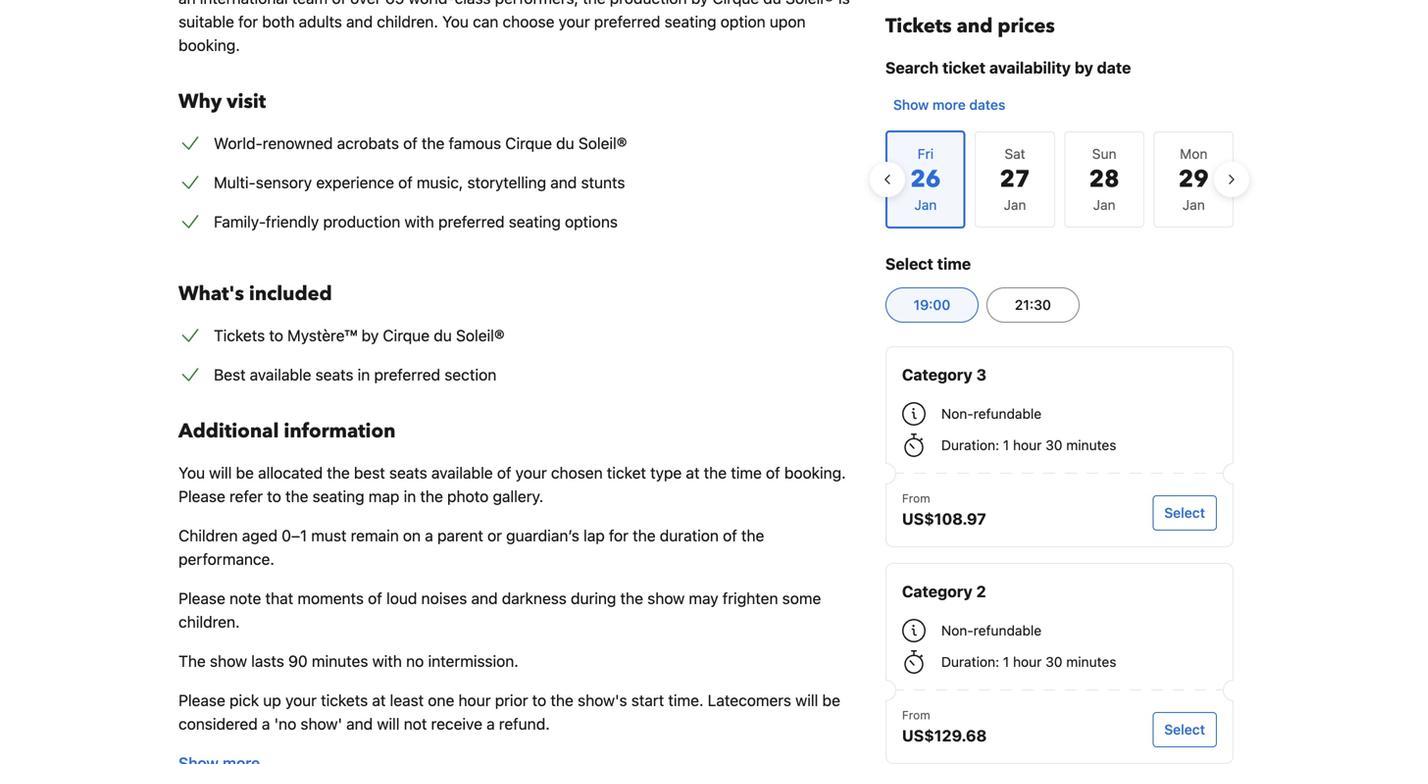 Task type: describe. For each thing, give the bounding box(es) containing it.
hour for category 2
[[1013, 654, 1042, 670]]

not
[[404, 715, 427, 733]]

multi-
[[214, 173, 256, 192]]

children
[[179, 526, 238, 545]]

more
[[933, 97, 966, 113]]

by for cirque
[[362, 326, 379, 345]]

be inside you will be allocated the best seats available of your chosen ticket type at the time of booking. please refer to the seating map in the photo gallery.
[[236, 463, 254, 482]]

multi-sensory experience of music, storytelling and stunts
[[214, 173, 625, 192]]

please inside you will be allocated the best seats available of your chosen ticket type at the time of booking. please refer to the seating map in the photo gallery.
[[179, 487, 225, 506]]

a inside children aged 0–1 must remain on a parent or guardian's lap for the duration of the performance.
[[425, 526, 433, 545]]

stunts
[[581, 173, 625, 192]]

show's
[[578, 691, 627, 710]]

the down allocated
[[285, 487, 308, 506]]

you
[[179, 463, 205, 482]]

28
[[1089, 163, 1120, 196]]

your inside you will be allocated the best seats available of your chosen ticket type at the time of booking. please refer to the seating map in the photo gallery.
[[516, 463, 547, 482]]

1 horizontal spatial du
[[556, 134, 574, 153]]

world-
[[214, 134, 263, 153]]

2
[[977, 582, 986, 601]]

jan for 28
[[1093, 197, 1116, 213]]

tickets to mystère™ by cirque du soleil®
[[214, 326, 505, 345]]

duration: for 2
[[942, 654, 1000, 670]]

sun
[[1092, 146, 1117, 162]]

non- for 3
[[942, 406, 974, 422]]

select time
[[886, 255, 971, 273]]

mon 29 jan
[[1179, 146, 1209, 213]]

receive
[[431, 715, 483, 733]]

production
[[323, 212, 400, 231]]

world-renowned acrobats of the famous cirque du soleil®
[[214, 134, 627, 153]]

the inside please pick up your tickets at least one hour prior to the show's start time. latecomers will be considered a 'no show' and will not receive a refund.
[[551, 691, 574, 710]]

children aged 0–1 must remain on a parent or guardian's lap for the duration of the performance.
[[179, 526, 764, 568]]

the right for
[[633, 526, 656, 545]]

by for date
[[1075, 58, 1093, 77]]

tickets for tickets and prices
[[886, 13, 952, 40]]

allocated
[[258, 463, 323, 482]]

category 2
[[902, 582, 986, 601]]

additional
[[179, 418, 279, 445]]

your inside please pick up your tickets at least one hour prior to the show's start time. latecomers will be considered a 'no show' and will not receive a refund.
[[285, 691, 317, 710]]

availability
[[990, 58, 1071, 77]]

please for please note that moments of loud noises and darkness during the show may frighten some children.
[[179, 589, 225, 608]]

sat 27 jan
[[1000, 146, 1030, 213]]

30 for category 3
[[1046, 437, 1063, 453]]

friendly
[[266, 212, 319, 231]]

and inside "please note that moments of loud noises and darkness during the show may frighten some children."
[[471, 589, 498, 608]]

and inside please pick up your tickets at least one hour prior to the show's start time. latecomers will be considered a 'no show' and will not receive a refund.
[[346, 715, 373, 733]]

best
[[214, 365, 246, 384]]

to inside you will be allocated the best seats available of your chosen ticket type at the time of booking. please refer to the seating map in the photo gallery.
[[267, 487, 281, 506]]

minutes for category 2
[[1066, 654, 1117, 670]]

the show lasts 90 minutes with no intermission.
[[179, 652, 519, 670]]

chosen
[[551, 463, 603, 482]]

search
[[886, 58, 939, 77]]

why visit
[[179, 88, 266, 115]]

family-friendly production with preferred seating options
[[214, 212, 618, 231]]

the up music,
[[422, 134, 445, 153]]

included
[[249, 281, 332, 307]]

the left photo
[[420, 487, 443, 506]]

tickets and prices
[[886, 13, 1055, 40]]

that
[[265, 589, 293, 608]]

noises
[[421, 589, 467, 608]]

no
[[406, 652, 424, 670]]

0 vertical spatial to
[[269, 326, 283, 345]]

mon
[[1180, 146, 1208, 162]]

family-
[[214, 212, 266, 231]]

1 horizontal spatial seating
[[509, 212, 561, 231]]

you will be allocated the best seats available of your chosen ticket type at the time of booking. please refer to the seating map in the photo gallery.
[[179, 463, 846, 506]]

storytelling
[[467, 173, 546, 192]]

least
[[390, 691, 424, 710]]

non-refundable for category 3
[[942, 406, 1042, 422]]

best
[[354, 463, 385, 482]]

of inside children aged 0–1 must remain on a parent or guardian's lap for the duration of the performance.
[[723, 526, 737, 545]]

what's included
[[179, 281, 332, 307]]

available inside you will be allocated the best seats available of your chosen ticket type at the time of booking. please refer to the seating map in the photo gallery.
[[431, 463, 493, 482]]

ticket inside you will be allocated the best seats available of your chosen ticket type at the time of booking. please refer to the seating map in the photo gallery.
[[607, 463, 646, 482]]

1 horizontal spatial ticket
[[943, 58, 986, 77]]

intermission.
[[428, 652, 519, 670]]

children.
[[179, 613, 240, 631]]

of left booking.
[[766, 463, 780, 482]]

parent
[[437, 526, 483, 545]]

0 vertical spatial time
[[937, 255, 971, 273]]

show more dates button
[[886, 87, 1014, 123]]

refund.
[[499, 715, 550, 733]]

select for category 3
[[1165, 505, 1205, 521]]

duration
[[660, 526, 719, 545]]

of up gallery.
[[497, 463, 511, 482]]

date
[[1097, 58, 1131, 77]]

note
[[230, 589, 261, 608]]

lasts
[[251, 652, 284, 670]]

refer
[[230, 487, 263, 506]]

non-refundable for category 2
[[942, 622, 1042, 639]]

sensory
[[256, 173, 312, 192]]

show
[[893, 97, 929, 113]]

from us$129.68
[[902, 708, 987, 745]]

additional information
[[179, 418, 396, 445]]

music,
[[417, 173, 463, 192]]

of up multi-sensory experience of music, storytelling and stunts
[[403, 134, 418, 153]]

show'
[[301, 715, 342, 733]]

90
[[288, 652, 308, 670]]

darkness
[[502, 589, 567, 608]]

remain
[[351, 526, 399, 545]]

refundable for 2
[[974, 622, 1042, 639]]

0 horizontal spatial cirque
[[383, 326, 430, 345]]

1 vertical spatial show
[[210, 652, 247, 670]]

refundable for 3
[[974, 406, 1042, 422]]

in inside you will be allocated the best seats available of your chosen ticket type at the time of booking. please refer to the seating map in the photo gallery.
[[404, 487, 416, 506]]

acrobats
[[337, 134, 399, 153]]

what's
[[179, 281, 244, 307]]

during
[[571, 589, 616, 608]]

us$108.97
[[902, 510, 986, 528]]

prior
[[495, 691, 528, 710]]

dates
[[970, 97, 1006, 113]]

time.
[[668, 691, 704, 710]]

must
[[311, 526, 347, 545]]

jan for 29
[[1183, 197, 1205, 213]]

visit
[[227, 88, 266, 115]]

gallery.
[[493, 487, 544, 506]]

options
[[565, 212, 618, 231]]

us$129.68
[[902, 726, 987, 745]]

0–1
[[282, 526, 307, 545]]

minutes for category 3
[[1066, 437, 1117, 453]]

show inside "please note that moments of loud noises and darkness during the show may frighten some children."
[[648, 589, 685, 608]]

to inside please pick up your tickets at least one hour prior to the show's start time. latecomers will be considered a 'no show' and will not receive a refund.
[[532, 691, 547, 710]]



Task type: vqa. For each thing, say whether or not it's contained in the screenshot.
the bottommost States
no



Task type: locate. For each thing, give the bounding box(es) containing it.
non- down category 2
[[942, 622, 974, 639]]

some
[[782, 589, 821, 608]]

30 for category 2
[[1046, 654, 1063, 670]]

1 from from the top
[[902, 491, 931, 505]]

cirque up the "best available seats in preferred section"
[[383, 326, 430, 345]]

1 please from the top
[[179, 487, 225, 506]]

0 vertical spatial please
[[179, 487, 225, 506]]

by up the "best available seats in preferred section"
[[362, 326, 379, 345]]

du up section
[[434, 326, 452, 345]]

1 horizontal spatial in
[[404, 487, 416, 506]]

tickets up the best
[[214, 326, 265, 345]]

will right you
[[209, 463, 232, 482]]

frighten
[[723, 589, 778, 608]]

jan inside sat 27 jan
[[1004, 197, 1026, 213]]

jan down "28"
[[1093, 197, 1116, 213]]

will left not
[[377, 715, 400, 733]]

map
[[369, 487, 400, 506]]

please pick up your tickets at least one hour prior to the show's start time. latecomers will be considered a 'no show' and will not receive a refund.
[[179, 691, 841, 733]]

moments
[[298, 589, 364, 608]]

the left best
[[327, 463, 350, 482]]

of right duration
[[723, 526, 737, 545]]

1 horizontal spatial cirque
[[505, 134, 552, 153]]

1 vertical spatial preferred
[[374, 365, 440, 384]]

available right the best
[[250, 365, 311, 384]]

0 vertical spatial soleil®
[[579, 134, 627, 153]]

0 horizontal spatial jan
[[1004, 197, 1026, 213]]

will inside you will be allocated the best seats available of your chosen ticket type at the time of booking. please refer to the seating map in the photo gallery.
[[209, 463, 232, 482]]

1 vertical spatial tickets
[[214, 326, 265, 345]]

of left music,
[[398, 173, 413, 192]]

tickets
[[321, 691, 368, 710]]

preferred for in
[[374, 365, 440, 384]]

du
[[556, 134, 574, 153], [434, 326, 452, 345]]

time up 19:00
[[937, 255, 971, 273]]

0 vertical spatial non-
[[942, 406, 974, 422]]

1 horizontal spatial soleil®
[[579, 134, 627, 153]]

1 horizontal spatial be
[[823, 691, 841, 710]]

0 vertical spatial non-refundable
[[942, 406, 1042, 422]]

guardian's
[[506, 526, 580, 545]]

1 select button from the top
[[1153, 495, 1217, 531]]

hour inside please pick up your tickets at least one hour prior to the show's start time. latecomers will be considered a 'no show' and will not receive a refund.
[[459, 691, 491, 710]]

in
[[358, 365, 370, 384], [404, 487, 416, 506]]

1 vertical spatial hour
[[1013, 654, 1042, 670]]

0 vertical spatial 1
[[1003, 437, 1010, 453]]

section
[[445, 365, 497, 384]]

will
[[209, 463, 232, 482], [796, 691, 818, 710], [377, 715, 400, 733]]

21:30
[[1015, 297, 1051, 313]]

lap
[[584, 526, 605, 545]]

0 vertical spatial will
[[209, 463, 232, 482]]

information
[[284, 418, 396, 445]]

0 horizontal spatial tickets
[[214, 326, 265, 345]]

category for category 3
[[902, 365, 973, 384]]

at inside you will be allocated the best seats available of your chosen ticket type at the time of booking. please refer to the seating map in the photo gallery.
[[686, 463, 700, 482]]

1 non-refundable from the top
[[942, 406, 1042, 422]]

0 vertical spatial select
[[886, 255, 934, 273]]

3 please from the top
[[179, 691, 225, 710]]

please up children.
[[179, 589, 225, 608]]

jan inside mon 29 jan
[[1183, 197, 1205, 213]]

0 vertical spatial select button
[[1153, 495, 1217, 531]]

experience
[[316, 173, 394, 192]]

3
[[977, 365, 987, 384]]

ticket left the type
[[607, 463, 646, 482]]

seating down the storytelling
[[509, 212, 561, 231]]

jan down the 27
[[1004, 197, 1026, 213]]

0 horizontal spatial in
[[358, 365, 370, 384]]

please inside please pick up your tickets at least one hour prior to the show's start time. latecomers will be considered a 'no show' and will not receive a refund.
[[179, 691, 225, 710]]

on
[[403, 526, 421, 545]]

the right during
[[620, 589, 643, 608]]

seating
[[509, 212, 561, 231], [313, 487, 365, 506]]

tickets up the 'search'
[[886, 13, 952, 40]]

2 1 from the top
[[1003, 654, 1010, 670]]

category 3
[[902, 365, 987, 384]]

1 horizontal spatial at
[[686, 463, 700, 482]]

1 category from the top
[[902, 365, 973, 384]]

soleil® up stunts
[[579, 134, 627, 153]]

0 vertical spatial available
[[250, 365, 311, 384]]

photo
[[447, 487, 489, 506]]

the right the type
[[704, 463, 727, 482]]

1 vertical spatial at
[[372, 691, 386, 710]]

0 vertical spatial tickets
[[886, 13, 952, 40]]

2 vertical spatial please
[[179, 691, 225, 710]]

2 refundable from the top
[[974, 622, 1042, 639]]

0 horizontal spatial time
[[731, 463, 762, 482]]

please down you
[[179, 487, 225, 506]]

0 horizontal spatial available
[[250, 365, 311, 384]]

select button for us$129.68
[[1153, 712, 1217, 747]]

with
[[405, 212, 434, 231], [372, 652, 402, 670]]

show left may
[[648, 589, 685, 608]]

seating inside you will be allocated the best seats available of your chosen ticket type at the time of booking. please refer to the seating map in the photo gallery.
[[313, 487, 365, 506]]

of left loud
[[368, 589, 382, 608]]

0 horizontal spatial will
[[209, 463, 232, 482]]

0 horizontal spatial seats
[[315, 365, 354, 384]]

0 horizontal spatial ticket
[[607, 463, 646, 482]]

2 non-refundable from the top
[[942, 622, 1042, 639]]

up
[[263, 691, 281, 710]]

0 vertical spatial refundable
[[974, 406, 1042, 422]]

be
[[236, 463, 254, 482], [823, 691, 841, 710]]

and right noises
[[471, 589, 498, 608]]

2 category from the top
[[902, 582, 973, 601]]

a
[[425, 526, 433, 545], [262, 715, 270, 733], [487, 715, 495, 733]]

from up us$108.97
[[902, 491, 931, 505]]

0 horizontal spatial du
[[434, 326, 452, 345]]

1 vertical spatial duration: 1 hour 30 minutes
[[942, 654, 1117, 670]]

seats up map
[[389, 463, 427, 482]]

duration: 1 hour 30 minutes for category 3
[[942, 437, 1117, 453]]

1 vertical spatial duration:
[[942, 654, 1000, 670]]

1 vertical spatial please
[[179, 589, 225, 608]]

2 select button from the top
[[1153, 712, 1217, 747]]

0 vertical spatial in
[[358, 365, 370, 384]]

1 vertical spatial be
[[823, 691, 841, 710]]

1 30 from the top
[[1046, 437, 1063, 453]]

and left prices
[[957, 13, 993, 40]]

1 vertical spatial in
[[404, 487, 416, 506]]

refundable
[[974, 406, 1042, 422], [974, 622, 1042, 639]]

the up frighten
[[741, 526, 764, 545]]

2 vertical spatial hour
[[459, 691, 491, 710]]

to right the prior
[[532, 691, 547, 710]]

0 vertical spatial ticket
[[943, 58, 986, 77]]

0 horizontal spatial soleil®
[[456, 326, 505, 345]]

29
[[1179, 163, 1209, 196]]

non-refundable down 3
[[942, 406, 1042, 422]]

1 vertical spatial category
[[902, 582, 973, 601]]

loud
[[386, 589, 417, 608]]

1 vertical spatial by
[[362, 326, 379, 345]]

0 horizontal spatial be
[[236, 463, 254, 482]]

0 vertical spatial cirque
[[505, 134, 552, 153]]

select for category 2
[[1165, 721, 1205, 738]]

from inside the from us$108.97
[[902, 491, 931, 505]]

1 horizontal spatial available
[[431, 463, 493, 482]]

1 vertical spatial with
[[372, 652, 402, 670]]

0 horizontal spatial seating
[[313, 487, 365, 506]]

the
[[422, 134, 445, 153], [327, 463, 350, 482], [704, 463, 727, 482], [285, 487, 308, 506], [420, 487, 443, 506], [633, 526, 656, 545], [741, 526, 764, 545], [620, 589, 643, 608], [551, 691, 574, 710]]

cirque up the storytelling
[[505, 134, 552, 153]]

0 vertical spatial from
[[902, 491, 931, 505]]

1 duration: 1 hour 30 minutes from the top
[[942, 437, 1117, 453]]

1 vertical spatial will
[[796, 691, 818, 710]]

from inside from us$129.68
[[902, 708, 931, 722]]

non- for 2
[[942, 622, 974, 639]]

0 vertical spatial show
[[648, 589, 685, 608]]

jan down 29
[[1183, 197, 1205, 213]]

27
[[1000, 163, 1030, 196]]

pick
[[230, 691, 259, 710]]

0 vertical spatial seating
[[509, 212, 561, 231]]

'no
[[274, 715, 296, 733]]

or
[[488, 526, 502, 545]]

preferred down music,
[[438, 212, 505, 231]]

in down tickets to mystère™ by cirque du soleil®
[[358, 365, 370, 384]]

category left 2
[[902, 582, 973, 601]]

with left no
[[372, 652, 402, 670]]

0 vertical spatial duration: 1 hour 30 minutes
[[942, 437, 1117, 453]]

to down included
[[269, 326, 283, 345]]

1 jan from the left
[[1004, 197, 1026, 213]]

1 for category 2
[[1003, 654, 1010, 670]]

1 non- from the top
[[942, 406, 974, 422]]

0 vertical spatial seats
[[315, 365, 354, 384]]

1 for category 3
[[1003, 437, 1010, 453]]

select button
[[1153, 495, 1217, 531], [1153, 712, 1217, 747]]

1 vertical spatial du
[[434, 326, 452, 345]]

1 horizontal spatial jan
[[1093, 197, 1116, 213]]

renowned
[[263, 134, 333, 153]]

preferred down tickets to mystère™ by cirque du soleil®
[[374, 365, 440, 384]]

0 vertical spatial with
[[405, 212, 434, 231]]

time left booking.
[[731, 463, 762, 482]]

soleil® up section
[[456, 326, 505, 345]]

0 vertical spatial preferred
[[438, 212, 505, 231]]

seating down best
[[313, 487, 365, 506]]

jan
[[1004, 197, 1026, 213], [1093, 197, 1116, 213], [1183, 197, 1205, 213]]

the left show's
[[551, 691, 574, 710]]

aged
[[242, 526, 278, 545]]

a left refund.
[[487, 715, 495, 733]]

refundable down 3
[[974, 406, 1042, 422]]

du up options at the left top of the page
[[556, 134, 574, 153]]

the inside "please note that moments of loud noises and darkness during the show may frighten some children."
[[620, 589, 643, 608]]

1 horizontal spatial will
[[377, 715, 400, 733]]

duration: for 3
[[942, 437, 1000, 453]]

with down multi-sensory experience of music, storytelling and stunts
[[405, 212, 434, 231]]

to right the refer at the bottom left of page
[[267, 487, 281, 506]]

in right map
[[404, 487, 416, 506]]

1 vertical spatial your
[[285, 691, 317, 710]]

and left stunts
[[551, 173, 577, 192]]

2 vertical spatial will
[[377, 715, 400, 733]]

from up us$129.68
[[902, 708, 931, 722]]

prices
[[998, 13, 1055, 40]]

please inside "please note that moments of loud noises and darkness during the show may frighten some children."
[[179, 589, 225, 608]]

performance.
[[179, 550, 274, 568]]

0 vertical spatial by
[[1075, 58, 1093, 77]]

19:00
[[914, 297, 951, 313]]

be up the refer at the bottom left of page
[[236, 463, 254, 482]]

2 horizontal spatial a
[[487, 715, 495, 733]]

category left 3
[[902, 365, 973, 384]]

1 horizontal spatial a
[[425, 526, 433, 545]]

of inside "please note that moments of loud noises and darkness during the show may frighten some children."
[[368, 589, 382, 608]]

select
[[886, 255, 934, 273], [1165, 505, 1205, 521], [1165, 721, 1205, 738]]

2 from from the top
[[902, 708, 931, 722]]

0 horizontal spatial with
[[372, 652, 402, 670]]

be right latecomers
[[823, 691, 841, 710]]

available up photo
[[431, 463, 493, 482]]

soleil®
[[579, 134, 627, 153], [456, 326, 505, 345]]

0 horizontal spatial by
[[362, 326, 379, 345]]

preferred for with
[[438, 212, 505, 231]]

1 horizontal spatial by
[[1075, 58, 1093, 77]]

please for please pick up your tickets at least one hour prior to the show's start time. latecomers will be considered a 'no show' and will not receive a refund.
[[179, 691, 225, 710]]

0 vertical spatial category
[[902, 365, 973, 384]]

select button for us$108.97
[[1153, 495, 1217, 531]]

at left least
[[372, 691, 386, 710]]

1 duration: from the top
[[942, 437, 1000, 453]]

show right the
[[210, 652, 247, 670]]

sun 28 jan
[[1089, 146, 1120, 213]]

seats down mystère™
[[315, 365, 354, 384]]

region
[[870, 123, 1250, 236]]

1 horizontal spatial show
[[648, 589, 685, 608]]

may
[[689, 589, 719, 608]]

category for category 2
[[902, 582, 973, 601]]

2 duration: from the top
[[942, 654, 1000, 670]]

to
[[269, 326, 283, 345], [267, 487, 281, 506], [532, 691, 547, 710]]

0 horizontal spatial at
[[372, 691, 386, 710]]

time inside you will be allocated the best seats available of your chosen ticket type at the time of booking. please refer to the seating map in the photo gallery.
[[731, 463, 762, 482]]

2 30 from the top
[[1046, 654, 1063, 670]]

1 vertical spatial soleil®
[[456, 326, 505, 345]]

a left 'no
[[262, 715, 270, 733]]

0 vertical spatial du
[[556, 134, 574, 153]]

1 vertical spatial 30
[[1046, 654, 1063, 670]]

1 1 from the top
[[1003, 437, 1010, 453]]

duration: up from us$129.68
[[942, 654, 1000, 670]]

2 vertical spatial select
[[1165, 721, 1205, 738]]

non-
[[942, 406, 974, 422], [942, 622, 974, 639]]

duration: 1 hour 30 minutes down 3
[[942, 437, 1117, 453]]

0 vertical spatial 30
[[1046, 437, 1063, 453]]

0 horizontal spatial show
[[210, 652, 247, 670]]

at inside please pick up your tickets at least one hour prior to the show's start time. latecomers will be considered a 'no show' and will not receive a refund.
[[372, 691, 386, 710]]

1 horizontal spatial seats
[[389, 463, 427, 482]]

jan for 27
[[1004, 197, 1026, 213]]

the
[[179, 652, 206, 670]]

tickets for tickets to mystère™ by cirque du soleil®
[[214, 326, 265, 345]]

sat
[[1005, 146, 1026, 162]]

2 non- from the top
[[942, 622, 974, 639]]

start
[[631, 691, 664, 710]]

2 please from the top
[[179, 589, 225, 608]]

1 horizontal spatial with
[[405, 212, 434, 231]]

from us$108.97
[[902, 491, 986, 528]]

1 vertical spatial seating
[[313, 487, 365, 506]]

2 vertical spatial to
[[532, 691, 547, 710]]

3 jan from the left
[[1183, 197, 1205, 213]]

0 horizontal spatial your
[[285, 691, 317, 710]]

search ticket availability by date
[[886, 58, 1131, 77]]

and down tickets at the left bottom
[[346, 715, 373, 733]]

booking.
[[785, 463, 846, 482]]

cirque
[[505, 134, 552, 153], [383, 326, 430, 345]]

at
[[686, 463, 700, 482], [372, 691, 386, 710]]

0 vertical spatial be
[[236, 463, 254, 482]]

category
[[902, 365, 973, 384], [902, 582, 973, 601]]

1 vertical spatial to
[[267, 487, 281, 506]]

a right on
[[425, 526, 433, 545]]

your up 'no
[[285, 691, 317, 710]]

mystère™
[[287, 326, 357, 345]]

will right latecomers
[[796, 691, 818, 710]]

1 vertical spatial refundable
[[974, 622, 1042, 639]]

1 vertical spatial 1
[[1003, 654, 1010, 670]]

duration: up the from us$108.97
[[942, 437, 1000, 453]]

1 vertical spatial time
[[731, 463, 762, 482]]

1 horizontal spatial tickets
[[886, 13, 952, 40]]

non- down "category 3"
[[942, 406, 974, 422]]

1 vertical spatial non-refundable
[[942, 622, 1042, 639]]

ticket
[[943, 58, 986, 77], [607, 463, 646, 482]]

refundable down 2
[[974, 622, 1042, 639]]

from for us$108.97
[[902, 491, 931, 505]]

2 horizontal spatial will
[[796, 691, 818, 710]]

hour for category 3
[[1013, 437, 1042, 453]]

1 vertical spatial ticket
[[607, 463, 646, 482]]

2 duration: 1 hour 30 minutes from the top
[[942, 654, 1117, 670]]

by
[[1075, 58, 1093, 77], [362, 326, 379, 345]]

region containing 27
[[870, 123, 1250, 236]]

please note that moments of loud noises and darkness during the show may frighten some children.
[[179, 589, 821, 631]]

2 jan from the left
[[1093, 197, 1116, 213]]

from for us$129.68
[[902, 708, 931, 722]]

0 vertical spatial duration:
[[942, 437, 1000, 453]]

2 horizontal spatial jan
[[1183, 197, 1205, 213]]

1 refundable from the top
[[974, 406, 1042, 422]]

1 horizontal spatial your
[[516, 463, 547, 482]]

preferred
[[438, 212, 505, 231], [374, 365, 440, 384]]

at right the type
[[686, 463, 700, 482]]

1 horizontal spatial time
[[937, 255, 971, 273]]

duration: 1 hour 30 minutes for category 2
[[942, 654, 1117, 670]]

your up gallery.
[[516, 463, 547, 482]]

ticket up "show more dates"
[[943, 58, 986, 77]]

duration: 1 hour 30 minutes down 2
[[942, 654, 1117, 670]]

jan inside sun 28 jan
[[1093, 197, 1116, 213]]

please
[[179, 487, 225, 506], [179, 589, 225, 608], [179, 691, 225, 710]]

by left date
[[1075, 58, 1093, 77]]

for
[[609, 526, 629, 545]]

and
[[957, 13, 993, 40], [551, 173, 577, 192], [471, 589, 498, 608], [346, 715, 373, 733]]

non-refundable down 2
[[942, 622, 1042, 639]]

please up considered
[[179, 691, 225, 710]]

1 vertical spatial available
[[431, 463, 493, 482]]

seats inside you will be allocated the best seats available of your chosen ticket type at the time of booking. please refer to the seating map in the photo gallery.
[[389, 463, 427, 482]]

0 horizontal spatial a
[[262, 715, 270, 733]]

considered
[[179, 715, 258, 733]]

be inside please pick up your tickets at least one hour prior to the show's start time. latecomers will be considered a 'no show' and will not receive a refund.
[[823, 691, 841, 710]]



